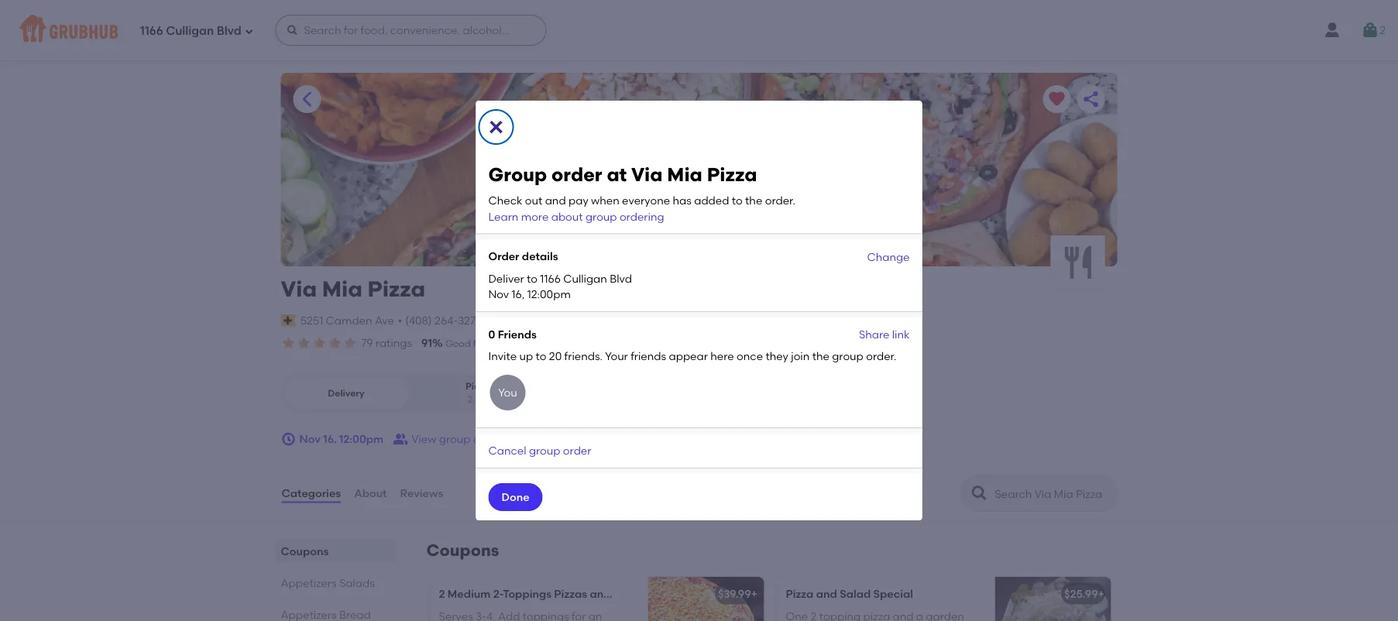 Task type: locate. For each thing, give the bounding box(es) containing it.
2 vertical spatial pizza
[[786, 588, 814, 601]]

0 horizontal spatial the
[[745, 194, 763, 207]]

out
[[525, 194, 543, 207]]

and
[[545, 194, 566, 207], [590, 588, 611, 601], [816, 588, 837, 601]]

1 vertical spatial nov
[[299, 433, 321, 446]]

salad
[[840, 588, 871, 601]]

2-
[[493, 588, 503, 601]]

here
[[711, 349, 734, 363]]

0 vertical spatial culligan
[[166, 24, 214, 38]]

appetizers
[[281, 577, 337, 590]]

5251
[[300, 314, 323, 327]]

(408) 264-3278 button
[[405, 313, 482, 329]]

1 horizontal spatial coupons
[[427, 541, 499, 561]]

16, right svg icon in the left of the page
[[323, 433, 337, 446]]

up
[[520, 349, 533, 363]]

1 horizontal spatial culligan
[[563, 272, 607, 285]]

pickup 2.4 mi
[[466, 381, 497, 405]]

0 horizontal spatial 16,
[[323, 433, 337, 446]]

mia up has
[[667, 163, 703, 186]]

via
[[631, 163, 663, 186], [281, 276, 317, 302]]

0 vertical spatial nov
[[489, 288, 509, 301]]

about
[[551, 210, 583, 223]]

0 horizontal spatial blvd
[[217, 24, 241, 38]]

mia up the 5251 camden ave
[[322, 276, 363, 302]]

to down on
[[536, 349, 547, 363]]

1 horizontal spatial 1166
[[540, 272, 561, 285]]

12:00pm
[[527, 288, 571, 301], [339, 433, 384, 446]]

saved restaurant image
[[1048, 90, 1067, 108]]

search icon image
[[970, 484, 989, 503]]

pizza up added
[[707, 163, 757, 186]]

order.
[[765, 194, 796, 207], [866, 349, 897, 363]]

0 vertical spatial order.
[[765, 194, 796, 207]]

1 vertical spatial to
[[527, 272, 538, 285]]

group
[[586, 210, 617, 223], [832, 349, 864, 363], [439, 433, 471, 446], [529, 444, 561, 457]]

1 horizontal spatial +
[[1098, 588, 1105, 601]]

added
[[694, 194, 729, 207]]

1 horizontal spatial order.
[[866, 349, 897, 363]]

0 vertical spatial mia
[[667, 163, 703, 186]]

1166 inside deliver to 1166 culligan blvd nov 16, 12:00pm
[[540, 272, 561, 285]]

12:00pm inside deliver to 1166 culligan blvd nov 16, 12:00pm
[[527, 288, 571, 301]]

the
[[745, 194, 763, 207], [813, 349, 830, 363]]

order right cancel
[[563, 444, 592, 457]]

via up subscription pass image
[[281, 276, 317, 302]]

0 vertical spatial via
[[631, 163, 663, 186]]

1 horizontal spatial nov
[[489, 288, 509, 301]]

good
[[445, 338, 471, 349]]

1 vertical spatial 1166
[[540, 272, 561, 285]]

blvd
[[217, 24, 241, 38], [610, 272, 632, 285]]

1 vertical spatial the
[[813, 349, 830, 363]]

0 horizontal spatial 1166
[[140, 24, 163, 38]]

0 horizontal spatial nov
[[299, 433, 321, 446]]

nov down deliver
[[489, 288, 509, 301]]

0 vertical spatial 1166
[[140, 24, 163, 38]]

pizza
[[707, 163, 757, 186], [368, 276, 425, 302], [786, 588, 814, 601]]

1 vertical spatial 16,
[[323, 433, 337, 446]]

$39.99 +
[[718, 588, 758, 601]]

0 friends
[[489, 328, 537, 341]]

0 horizontal spatial coupons
[[281, 545, 329, 558]]

group order at via mia pizza
[[489, 163, 757, 186]]

coupons inside tab
[[281, 545, 329, 558]]

check out and pay when everyone has added to the order. learn more about group ordering
[[489, 194, 796, 223]]

time
[[548, 338, 569, 349]]

the right join
[[813, 349, 830, 363]]

group down share
[[832, 349, 864, 363]]

the right added
[[745, 194, 763, 207]]

saved restaurant button
[[1043, 85, 1071, 113]]

on time delivery
[[533, 338, 606, 349]]

1 vertical spatial blvd
[[610, 272, 632, 285]]

you
[[498, 386, 517, 399]]

2.4
[[468, 394, 480, 405]]

2 horizontal spatial pizza
[[786, 588, 814, 601]]

to right added
[[732, 194, 743, 207]]

reviews button
[[399, 466, 444, 522]]

2 vertical spatial to
[[536, 349, 547, 363]]

change
[[867, 250, 910, 264]]

+
[[751, 588, 758, 601], [1098, 588, 1105, 601]]

1 horizontal spatial blvd
[[610, 272, 632, 285]]

1166
[[140, 24, 163, 38], [540, 272, 561, 285]]

culligan inside main navigation navigation
[[166, 24, 214, 38]]

order. right added
[[765, 194, 796, 207]]

1 horizontal spatial 2
[[638, 588, 644, 601]]

$25.99
[[1065, 588, 1098, 601]]

caret left icon image
[[298, 90, 317, 108]]

0 vertical spatial pizza
[[707, 163, 757, 186]]

0 horizontal spatial 12:00pm
[[339, 433, 384, 446]]

tab
[[281, 607, 389, 621]]

+ for $25.99
[[1098, 588, 1105, 601]]

they
[[766, 349, 789, 363]]

share icon image
[[1082, 90, 1101, 108]]

16,
[[512, 288, 525, 301], [323, 433, 337, 446]]

1 vertical spatial via
[[281, 276, 317, 302]]

0 horizontal spatial and
[[545, 194, 566, 207]]

0 vertical spatial blvd
[[217, 24, 241, 38]]

0 horizontal spatial +
[[751, 588, 758, 601]]

12:00pm left people icon
[[339, 433, 384, 446]]

0 horizontal spatial order.
[[765, 194, 796, 207]]

mi
[[484, 394, 495, 405]]

coupons up the medium
[[427, 541, 499, 561]]

svg image
[[1362, 21, 1380, 40], [286, 24, 299, 36], [245, 27, 254, 36], [487, 118, 506, 136]]

order. down share link link at the right bottom
[[866, 349, 897, 363]]

has
[[673, 194, 692, 207]]

to down details
[[527, 272, 538, 285]]

and left "salad"
[[816, 588, 837, 601]]

coupons up appetizers
[[281, 545, 329, 558]]

special
[[874, 588, 913, 601]]

1 vertical spatial culligan
[[563, 272, 607, 285]]

option group
[[281, 374, 547, 413]]

1 vertical spatial 12:00pm
[[339, 433, 384, 446]]

star icon image
[[281, 335, 296, 351], [296, 335, 312, 351], [312, 335, 327, 351], [327, 335, 343, 351], [343, 335, 358, 351], [343, 335, 358, 351]]

1 horizontal spatial the
[[813, 349, 830, 363]]

1 horizontal spatial via
[[631, 163, 663, 186]]

2 horizontal spatial 2
[[1380, 24, 1386, 37]]

nov right svg icon in the left of the page
[[299, 433, 321, 446]]

via mia pizza
[[281, 276, 425, 302]]

0 horizontal spatial culligan
[[166, 24, 214, 38]]

1 horizontal spatial and
[[590, 588, 611, 601]]

mia
[[667, 163, 703, 186], [322, 276, 363, 302]]

option group containing pickup
[[281, 374, 547, 413]]

group right view
[[439, 433, 471, 446]]

0 vertical spatial 16,
[[512, 288, 525, 301]]

order down mi
[[473, 433, 502, 446]]

check
[[489, 194, 523, 207]]

0 horizontal spatial 2
[[439, 588, 445, 601]]

$25.99 +
[[1065, 588, 1105, 601]]

and up about
[[545, 194, 566, 207]]

food
[[473, 338, 494, 349]]

Search Via Mia Pizza search field
[[994, 487, 1112, 501]]

1 horizontal spatial 12:00pm
[[527, 288, 571, 301]]

79 ratings
[[361, 337, 412, 350]]

people icon image
[[393, 432, 409, 447]]

2 horizontal spatial and
[[816, 588, 837, 601]]

pizza left "salad"
[[786, 588, 814, 601]]

group down when
[[586, 210, 617, 223]]

0 horizontal spatial mia
[[322, 276, 363, 302]]

$39.99
[[718, 588, 751, 601]]

2 inside button
[[1380, 24, 1386, 37]]

1 horizontal spatial mia
[[667, 163, 703, 186]]

pizza up •
[[368, 276, 425, 302]]

12:00pm down details
[[527, 288, 571, 301]]

(408)
[[405, 314, 432, 327]]

1 horizontal spatial 16,
[[512, 288, 525, 301]]

order inside 'button'
[[473, 433, 502, 446]]

0 vertical spatial the
[[745, 194, 763, 207]]

20
[[549, 349, 562, 363]]

and left one on the left
[[590, 588, 611, 601]]

nov inside deliver to 1166 culligan blvd nov 16, 12:00pm
[[489, 288, 509, 301]]

order
[[552, 163, 602, 186], [473, 433, 502, 446], [563, 444, 592, 457]]

0 vertical spatial 12:00pm
[[527, 288, 571, 301]]

group inside check out and pay when everyone has added to the order. learn more about group ordering
[[586, 210, 617, 223]]

264-
[[435, 314, 458, 327]]

0 horizontal spatial pizza
[[368, 276, 425, 302]]

via up 'everyone'
[[631, 163, 663, 186]]

friends
[[631, 349, 666, 363]]

0 vertical spatial to
[[732, 194, 743, 207]]

1 vertical spatial pizza
[[368, 276, 425, 302]]

good food
[[445, 338, 494, 349]]

2 for 2 medium 2-toppings pizzas and one 2 liter soda
[[439, 588, 445, 601]]

2 + from the left
[[1098, 588, 1105, 601]]

1 + from the left
[[751, 588, 758, 601]]

toppings
[[503, 588, 552, 601]]

1 vertical spatial order.
[[866, 349, 897, 363]]

main navigation navigation
[[0, 0, 1399, 60]]

to
[[732, 194, 743, 207], [527, 272, 538, 285], [536, 349, 547, 363]]

invite up to 20 friends. your friends appear here once they join the group order.
[[489, 349, 897, 363]]

16, down deliver
[[512, 288, 525, 301]]

16, inside deliver to 1166 culligan blvd nov 16, 12:00pm
[[512, 288, 525, 301]]



Task type: vqa. For each thing, say whether or not it's contained in the screenshot.
the topmost "bread"
no



Task type: describe. For each thing, give the bounding box(es) containing it.
soda
[[674, 588, 701, 601]]

via mia pizza logo image
[[1051, 236, 1105, 290]]

5251 camden ave
[[300, 314, 394, 327]]

order up pay
[[552, 163, 602, 186]]

learn more about group ordering link
[[489, 210, 664, 223]]

culligan inside deliver to 1166 culligan blvd nov 16, 12:00pm
[[563, 272, 607, 285]]

1166 culligan blvd
[[140, 24, 241, 38]]

subscription pass image
[[281, 314, 297, 327]]

about button
[[353, 466, 388, 522]]

your
[[605, 349, 628, 363]]

at
[[607, 163, 627, 186]]

91
[[422, 337, 432, 350]]

friends.
[[565, 349, 603, 363]]

ave
[[375, 314, 394, 327]]

view group order button
[[393, 425, 502, 453]]

1 horizontal spatial pizza
[[707, 163, 757, 186]]

view
[[412, 433, 437, 446]]

categories button
[[281, 466, 342, 522]]

0 horizontal spatial via
[[281, 276, 317, 302]]

and inside check out and pay when everyone has added to the order. learn more about group ordering
[[545, 194, 566, 207]]

view group order
[[412, 433, 502, 446]]

order for view group order
[[473, 433, 502, 446]]

3278
[[458, 314, 482, 327]]

when
[[591, 194, 620, 207]]

details
[[522, 250, 558, 263]]

•
[[398, 314, 402, 327]]

2 medium 2-toppings pizzas and one 2 liter soda
[[439, 588, 701, 601]]

blvd inside deliver to 1166 culligan blvd nov 16, 12:00pm
[[610, 272, 632, 285]]

pay
[[569, 194, 589, 207]]

join
[[791, 349, 810, 363]]

once
[[737, 349, 763, 363]]

nov 16, 12:00pm button
[[281, 425, 384, 453]]

nov 16, 12:00pm
[[299, 433, 384, 446]]

cancel group order
[[489, 444, 592, 457]]

• (408) 264-3278
[[398, 314, 482, 327]]

nov inside 'button'
[[299, 433, 321, 446]]

ordering
[[620, 210, 664, 223]]

everyone
[[622, 194, 670, 207]]

deliver to 1166 culligan blvd nov 16, 12:00pm
[[489, 272, 632, 301]]

2 for 2
[[1380, 24, 1386, 37]]

pizza and salad special image
[[995, 577, 1111, 621]]

appear
[[669, 349, 708, 363]]

deliver
[[489, 272, 524, 285]]

change link
[[867, 249, 910, 268]]

1 vertical spatial mia
[[322, 276, 363, 302]]

svg image
[[281, 432, 296, 447]]

camden
[[326, 314, 372, 327]]

blvd inside main navigation navigation
[[217, 24, 241, 38]]

share link
[[859, 328, 910, 341]]

order. inside check out and pay when everyone has added to the order. learn more about group ordering
[[765, 194, 796, 207]]

group inside 'button'
[[439, 433, 471, 446]]

about
[[354, 487, 387, 500]]

on
[[533, 338, 546, 349]]

2 button
[[1362, 16, 1386, 44]]

ratings
[[376, 337, 412, 350]]

share
[[859, 328, 890, 341]]

categories
[[282, 487, 341, 500]]

5251 camden ave button
[[300, 312, 395, 329]]

liter
[[647, 588, 671, 601]]

friends
[[498, 328, 537, 341]]

delivery
[[571, 338, 606, 349]]

16, inside 'button'
[[323, 433, 337, 446]]

learn
[[489, 210, 519, 223]]

order details
[[489, 250, 558, 263]]

link
[[892, 328, 910, 341]]

reviews
[[400, 487, 443, 500]]

salads
[[339, 577, 375, 590]]

pizzas
[[554, 588, 587, 601]]

cancel group order link
[[489, 444, 592, 457]]

group right cancel
[[529, 444, 561, 457]]

pickup
[[466, 381, 497, 392]]

more
[[521, 210, 549, 223]]

order
[[489, 250, 520, 263]]

2 medium 2-toppings pizzas and one 2 liter soda image
[[648, 577, 764, 621]]

the inside check out and pay when everyone has added to the order. learn more about group ordering
[[745, 194, 763, 207]]

done
[[502, 491, 530, 504]]

to inside deliver to 1166 culligan blvd nov 16, 12:00pm
[[527, 272, 538, 285]]

invite
[[489, 349, 517, 363]]

79
[[361, 337, 373, 350]]

order for cancel group order
[[563, 444, 592, 457]]

12:00pm inside 'button'
[[339, 433, 384, 446]]

medium
[[448, 588, 491, 601]]

done button
[[489, 484, 543, 511]]

group
[[489, 163, 547, 186]]

cancel
[[489, 444, 527, 457]]

90
[[506, 337, 519, 350]]

coupons tab
[[281, 543, 389, 559]]

to inside check out and pay when everyone has added to the order. learn more about group ordering
[[732, 194, 743, 207]]

delivery
[[328, 387, 365, 399]]

pizza and salad special
[[786, 588, 913, 601]]

appetizers salads tab
[[281, 575, 389, 591]]

0
[[489, 328, 495, 341]]

share link link
[[859, 327, 910, 345]]

+ for $39.99
[[751, 588, 758, 601]]

svg image inside "2" button
[[1362, 21, 1380, 40]]

one
[[614, 588, 636, 601]]

appetizers salads
[[281, 577, 375, 590]]

1166 inside main navigation navigation
[[140, 24, 163, 38]]



